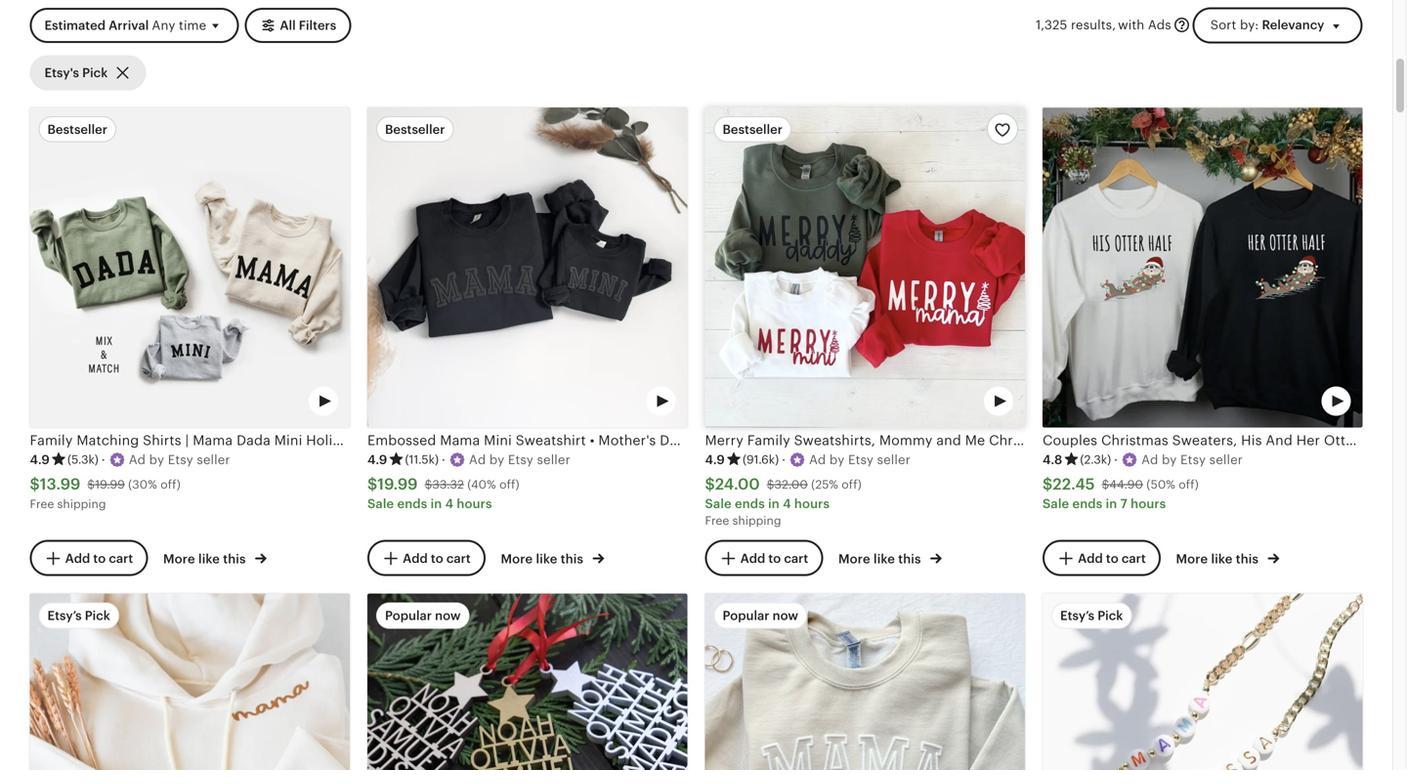 Task type: locate. For each thing, give the bounding box(es) containing it.
etsy's pick link
[[30, 594, 350, 770], [1043, 594, 1363, 770]]

sale inside $ 24.00 $ 32.00 (25% off) sale ends in 4 hours free shipping
[[705, 496, 732, 511]]

etsy's for "custom name bracelet, couple bracelet set, personalized bracelet , name bracelet, family matching bracelets, chunky chain bracelets, initial" image
[[1060, 608, 1095, 623]]

filters
[[299, 18, 336, 33]]

this for 13.99
[[223, 552, 246, 566]]

1 horizontal spatial popular now
[[723, 608, 799, 623]]

to down $ 22.45 $ 44.90 (50% off) sale ends in 7 hours
[[1106, 551, 1119, 566]]

sale down the 24.00
[[705, 496, 732, 511]]

ends inside $ 22.45 $ 44.90 (50% off) sale ends in 7 hours
[[1073, 496, 1103, 511]]

bestseller for 19.99
[[385, 122, 445, 137]]

hours inside $ 22.45 $ 44.90 (50% off) sale ends in 7 hours
[[1131, 496, 1166, 511]]

add to cart for 22.45
[[1078, 551, 1146, 566]]

1 this from the left
[[223, 552, 246, 566]]

to for 24.00
[[769, 551, 781, 566]]

product video element for 19.99
[[367, 107, 688, 427]]

0 horizontal spatial popular now link
[[367, 594, 688, 770]]

2 hours from the left
[[795, 496, 830, 511]]

1 sale from the left
[[367, 496, 394, 511]]

4 more like this from the left
[[1176, 552, 1262, 566]]

4
[[445, 496, 454, 511], [783, 496, 791, 511]]

pick
[[82, 66, 108, 80], [85, 608, 110, 623], [1098, 608, 1123, 623]]

in
[[431, 496, 442, 511], [768, 496, 780, 511], [1106, 496, 1118, 511]]

1 vertical spatial free
[[705, 514, 729, 527]]

add to cart button down 7
[[1043, 540, 1161, 576]]

baby
[[516, 432, 549, 448]]

$ down (2.3k)
[[1102, 478, 1110, 491]]

3 bestseller from the left
[[723, 122, 783, 137]]

4 more like this link from the left
[[1176, 548, 1280, 568]]

1 add from the left
[[65, 551, 90, 566]]

3 this from the left
[[898, 552, 921, 566]]

more like this
[[163, 552, 249, 566], [501, 552, 587, 566], [839, 552, 924, 566], [1176, 552, 1262, 566]]

etsy's pick
[[44, 66, 108, 80]]

0 horizontal spatial in
[[431, 496, 442, 511]]

to down $ 24.00 $ 32.00 (25% off) sale ends in 4 hours free shipping
[[769, 551, 781, 566]]

3 in from the left
[[1106, 496, 1118, 511]]

1 more like this from the left
[[163, 552, 249, 566]]

1 horizontal spatial shipping
[[733, 514, 781, 527]]

1 horizontal spatial etsy's pick link
[[1043, 594, 1363, 770]]

add down the $ 13.99 $ 19.99 (30% off) free shipping
[[65, 551, 90, 566]]

1 horizontal spatial in
[[768, 496, 780, 511]]

4.9
[[30, 453, 50, 467], [367, 453, 387, 467], [705, 453, 725, 467]]

like
[[198, 552, 220, 566], [536, 552, 558, 566], [874, 552, 895, 566], [1211, 552, 1233, 566]]

cart down $ 19.99 $ 33.32 (40% off) sale ends in 4 hours
[[447, 551, 471, 566]]

2 add to cart button from the left
[[367, 540, 486, 576]]

| left mom
[[441, 432, 445, 448]]

in inside $ 22.45 $ 44.90 (50% off) sale ends in 7 hours
[[1106, 496, 1118, 511]]

estimated arrival any time
[[44, 18, 207, 33]]

4 · from the left
[[1114, 453, 1118, 467]]

1 horizontal spatial ends
[[735, 496, 765, 511]]

family matching shirts | mama dada mini holiday sweatshirts | mom dad baby hospital outfits
[[30, 432, 657, 448]]

ends for 19.99
[[397, 496, 427, 511]]

4 off) from the left
[[1179, 478, 1199, 491]]

add to cart for 19.99
[[403, 551, 471, 566]]

4 add to cart button from the left
[[1043, 540, 1161, 576]]

7
[[1121, 496, 1128, 511]]

in for 22.45
[[1106, 496, 1118, 511]]

4 like from the left
[[1211, 552, 1233, 566]]

3 to from the left
[[769, 551, 781, 566]]

cart
[[109, 551, 133, 566], [447, 551, 471, 566], [784, 551, 809, 566], [1122, 551, 1146, 566]]

$ down sweatshirts
[[367, 475, 378, 493]]

sale for 19.99
[[367, 496, 394, 511]]

1 horizontal spatial etsy's pick
[[1060, 608, 1123, 623]]

custom name bracelet, couple bracelet set, personalized bracelet , name bracelet, family matching bracelets, chunky chain bracelets, initial image
[[1043, 594, 1363, 770]]

shipping inside $ 24.00 $ 32.00 (25% off) sale ends in 4 hours free shipping
[[733, 514, 781, 527]]

3 hours from the left
[[1131, 496, 1166, 511]]

1 horizontal spatial hours
[[795, 496, 830, 511]]

1 in from the left
[[431, 496, 442, 511]]

4 cart from the left
[[1122, 551, 1146, 566]]

2 horizontal spatial hours
[[1131, 496, 1166, 511]]

add to cart button for 22.45
[[1043, 540, 1161, 576]]

3 like from the left
[[874, 552, 895, 566]]

2 more like this from the left
[[501, 552, 587, 566]]

0 horizontal spatial 4.9
[[30, 453, 50, 467]]

off) inside $ 22.45 $ 44.90 (50% off) sale ends in 7 hours
[[1179, 478, 1199, 491]]

1 etsy's pick from the left
[[47, 608, 110, 623]]

· right (11.5k)
[[442, 453, 446, 467]]

2 horizontal spatial bestseller
[[723, 122, 783, 137]]

1 bestseller from the left
[[47, 122, 107, 137]]

4 for 24.00
[[783, 496, 791, 511]]

ends inside $ 24.00 $ 32.00 (25% off) sale ends in 4 hours free shipping
[[735, 496, 765, 511]]

0 horizontal spatial bestseller
[[47, 122, 107, 137]]

2 etsy's from the left
[[1060, 608, 1095, 623]]

arrival
[[109, 18, 149, 33]]

· for 19.99
[[442, 453, 446, 467]]

shipping down 13.99
[[57, 497, 106, 511]]

(25%
[[811, 478, 839, 491]]

popular now
[[385, 608, 461, 623], [723, 608, 799, 623]]

2 horizontal spatial in
[[1106, 496, 1118, 511]]

19.99 inside the $ 13.99 $ 19.99 (30% off) free shipping
[[95, 478, 125, 491]]

ends down (11.5k)
[[397, 496, 427, 511]]

1 like from the left
[[198, 552, 220, 566]]

4 this from the left
[[1236, 552, 1259, 566]]

4 down 32.00
[[783, 496, 791, 511]]

all
[[280, 18, 296, 33]]

4 down 33.32
[[445, 496, 454, 511]]

3 add from the left
[[741, 551, 766, 566]]

in down 32.00
[[768, 496, 780, 511]]

in inside $ 19.99 $ 33.32 (40% off) sale ends in 4 hours
[[431, 496, 442, 511]]

3 sale from the left
[[1043, 496, 1069, 511]]

add to cart button down $ 19.99 $ 33.32 (40% off) sale ends in 4 hours
[[367, 540, 486, 576]]

2 this from the left
[[561, 552, 584, 566]]

sale down 22.45 on the bottom of page
[[1043, 496, 1069, 511]]

off) for 19.99
[[500, 478, 520, 491]]

off) inside $ 24.00 $ 32.00 (25% off) sale ends in 4 hours free shipping
[[842, 478, 862, 491]]

2 horizontal spatial sale
[[1043, 496, 1069, 511]]

0 horizontal spatial etsy's
[[47, 608, 82, 623]]

off) right (50%
[[1179, 478, 1199, 491]]

off) right (30% on the bottom of page
[[161, 478, 181, 491]]

off) right (25%
[[842, 478, 862, 491]]

more like this link for 22.45
[[1176, 548, 1280, 568]]

add to cart down the $ 13.99 $ 19.99 (30% off) free shipping
[[65, 551, 133, 566]]

0 horizontal spatial hours
[[457, 496, 492, 511]]

4 more from the left
[[1176, 552, 1208, 566]]

0 horizontal spatial 19.99
[[95, 478, 125, 491]]

product video element for 13.99
[[30, 107, 350, 427]]

2 in from the left
[[768, 496, 780, 511]]

dada
[[237, 432, 271, 448]]

4 to from the left
[[1106, 551, 1119, 566]]

this
[[223, 552, 246, 566], [561, 552, 584, 566], [898, 552, 921, 566], [1236, 552, 1259, 566]]

· down matching
[[101, 453, 105, 467]]

2 more from the left
[[501, 552, 533, 566]]

1 · from the left
[[101, 453, 105, 467]]

· for 24.00
[[782, 453, 786, 467]]

2 sale from the left
[[705, 496, 732, 511]]

33.32
[[432, 478, 464, 491]]

add down $ 19.99 $ 33.32 (40% off) sale ends in 4 hours
[[403, 551, 428, 566]]

32.00
[[775, 478, 808, 491]]

2 horizontal spatial ends
[[1073, 496, 1103, 511]]

1 hours from the left
[[457, 496, 492, 511]]

19.99 down (11.5k)
[[378, 475, 418, 493]]

to down the $ 13.99 $ 19.99 (30% off) free shipping
[[93, 551, 106, 566]]

add to cart down 7
[[1078, 551, 1146, 566]]

merry family sweatshirts, mommy and me christmas sweaters, matching christmas sweaters, christmas outfit, matching christmas sweatshirts image
[[705, 107, 1025, 427]]

add to cart
[[65, 551, 133, 566], [403, 551, 471, 566], [741, 551, 809, 566], [1078, 551, 1146, 566]]

19.99
[[378, 475, 418, 493], [95, 478, 125, 491]]

sale
[[367, 496, 394, 511], [705, 496, 732, 511], [1043, 496, 1069, 511]]

3 add to cart from the left
[[741, 551, 809, 566]]

1 horizontal spatial free
[[705, 514, 729, 527]]

$ 19.99 $ 33.32 (40% off) sale ends in 4 hours
[[367, 475, 520, 511]]

cart down $ 24.00 $ 32.00 (25% off) sale ends in 4 hours free shipping
[[784, 551, 809, 566]]

1 horizontal spatial popular now link
[[705, 594, 1025, 770]]

popular
[[385, 608, 432, 623], [723, 608, 770, 623]]

4.9 down sweatshirts
[[367, 453, 387, 467]]

1 4 from the left
[[445, 496, 454, 511]]

3 more from the left
[[839, 552, 871, 566]]

$ 22.45 $ 44.90 (50% off) sale ends in 7 hours
[[1043, 475, 1199, 511]]

add
[[65, 551, 90, 566], [403, 551, 428, 566], [741, 551, 766, 566], [1078, 551, 1103, 566]]

more like this link for 24.00
[[839, 548, 942, 568]]

product video element
[[30, 107, 350, 427], [367, 107, 688, 427], [705, 107, 1025, 427], [1043, 107, 1363, 427], [705, 594, 1025, 770]]

pick for "custom name bracelet, couple bracelet set, personalized bracelet , name bracelet, family matching bracelets, chunky chain bracelets, initial" image
[[1098, 608, 1123, 623]]

cart down 7
[[1122, 551, 1146, 566]]

like for 13.99
[[198, 552, 220, 566]]

in inside $ 24.00 $ 32.00 (25% off) sale ends in 4 hours free shipping
[[768, 496, 780, 511]]

|
[[185, 432, 189, 448], [441, 432, 445, 448]]

ends down 22.45 on the bottom of page
[[1073, 496, 1103, 511]]

2 like from the left
[[536, 552, 558, 566]]

4 inside $ 24.00 $ 32.00 (25% off) sale ends in 4 hours free shipping
[[783, 496, 791, 511]]

off) inside $ 19.99 $ 33.32 (40% off) sale ends in 4 hours
[[500, 478, 520, 491]]

shipping
[[57, 497, 106, 511], [733, 514, 781, 527]]

etsy's
[[47, 608, 82, 623], [1060, 608, 1095, 623]]

(30%
[[128, 478, 157, 491]]

1 etsy's from the left
[[47, 608, 82, 623]]

1 horizontal spatial 4.9
[[367, 453, 387, 467]]

0 horizontal spatial popular
[[385, 608, 432, 623]]

add to cart down $ 19.99 $ 33.32 (40% off) sale ends in 4 hours
[[403, 551, 471, 566]]

$
[[30, 475, 40, 493], [367, 475, 378, 493], [705, 475, 715, 493], [1043, 475, 1053, 493], [87, 478, 95, 491], [425, 478, 432, 491], [767, 478, 775, 491], [1102, 478, 1110, 491]]

sale down sweatshirts
[[367, 496, 394, 511]]

0 horizontal spatial shipping
[[57, 497, 106, 511]]

2 bestseller from the left
[[385, 122, 445, 137]]

4.9 for 19.99
[[367, 453, 387, 467]]

2 etsy's pick from the left
[[1060, 608, 1123, 623]]

3 more like this from the left
[[839, 552, 924, 566]]

3 more like this link from the left
[[839, 548, 942, 568]]

0 horizontal spatial popular now
[[385, 608, 461, 623]]

0 horizontal spatial 4
[[445, 496, 454, 511]]

4.9 down family
[[30, 453, 50, 467]]

add to cart button
[[30, 540, 148, 576], [367, 540, 486, 576], [705, 540, 823, 576], [1043, 540, 1161, 576]]

1 vertical spatial shipping
[[733, 514, 781, 527]]

2 4 from the left
[[783, 496, 791, 511]]

cart for 13.99
[[109, 551, 133, 566]]

4 inside $ 19.99 $ 33.32 (40% off) sale ends in 4 hours
[[445, 496, 454, 511]]

3 cart from the left
[[784, 551, 809, 566]]

2 add from the left
[[403, 551, 428, 566]]

1 horizontal spatial popular
[[723, 608, 770, 623]]

2 popular now from the left
[[723, 608, 799, 623]]

shipping down the 24.00
[[733, 514, 781, 527]]

add for 19.99
[[403, 551, 428, 566]]

2 popular now link from the left
[[705, 594, 1025, 770]]

0 horizontal spatial now
[[435, 608, 461, 623]]

3 · from the left
[[782, 453, 786, 467]]

· right (2.3k)
[[1114, 453, 1118, 467]]

1 more from the left
[[163, 552, 195, 566]]

add for 22.45
[[1078, 551, 1103, 566]]

more like this link for 13.99
[[163, 548, 267, 568]]

2 etsy's pick link from the left
[[1043, 594, 1363, 770]]

·
[[101, 453, 105, 467], [442, 453, 446, 467], [782, 453, 786, 467], [1114, 453, 1118, 467]]

etsy's pick
[[47, 608, 110, 623], [1060, 608, 1123, 623]]

· right '(91.6k)'
[[782, 453, 786, 467]]

4 add from the left
[[1078, 551, 1103, 566]]

2 horizontal spatial 4.9
[[705, 453, 725, 467]]

popular now link
[[367, 594, 688, 770], [705, 594, 1025, 770]]

add to cart for 13.99
[[65, 551, 133, 566]]

0 vertical spatial free
[[30, 497, 54, 511]]

0 horizontal spatial free
[[30, 497, 54, 511]]

all filters
[[280, 18, 336, 33]]

sale for 24.00
[[705, 496, 732, 511]]

0 horizontal spatial ends
[[397, 496, 427, 511]]

add down $ 22.45 $ 44.90 (50% off) sale ends in 7 hours
[[1078, 551, 1103, 566]]

$ down '(5.3k)'
[[87, 478, 95, 491]]

1 horizontal spatial now
[[773, 608, 799, 623]]

like for 19.99
[[536, 552, 558, 566]]

to
[[93, 551, 106, 566], [431, 551, 443, 566], [769, 551, 781, 566], [1106, 551, 1119, 566]]

0 horizontal spatial etsy's pick link
[[30, 594, 350, 770]]

1 horizontal spatial etsy's
[[1060, 608, 1095, 623]]

hours
[[457, 496, 492, 511], [795, 496, 830, 511], [1131, 496, 1166, 511]]

add down $ 24.00 $ 32.00 (25% off) sale ends in 4 hours free shipping
[[741, 551, 766, 566]]

add to cart down $ 24.00 $ 32.00 (25% off) sale ends in 4 hours free shipping
[[741, 551, 809, 566]]

1 popular from the left
[[385, 608, 432, 623]]

2 cart from the left
[[447, 551, 471, 566]]

1 horizontal spatial 4
[[783, 496, 791, 511]]

time
[[179, 18, 207, 33]]

1 cart from the left
[[109, 551, 133, 566]]

(2.3k)
[[1080, 453, 1111, 466]]

2 | from the left
[[441, 432, 445, 448]]

3 add to cart button from the left
[[705, 540, 823, 576]]

3 ends from the left
[[1073, 496, 1103, 511]]

2 4.9 from the left
[[367, 453, 387, 467]]

1 off) from the left
[[161, 478, 181, 491]]

off) right (40%
[[500, 478, 520, 491]]

$ down '(91.6k)'
[[767, 478, 775, 491]]

sale inside $ 19.99 $ 33.32 (40% off) sale ends in 4 hours
[[367, 496, 394, 511]]

1 4.9 from the left
[[30, 453, 50, 467]]

add to cart button for 19.99
[[367, 540, 486, 576]]

any
[[152, 18, 175, 33]]

off)
[[161, 478, 181, 491], [500, 478, 520, 491], [842, 478, 862, 491], [1179, 478, 1199, 491]]

to down $ 19.99 $ 33.32 (40% off) sale ends in 4 hours
[[431, 551, 443, 566]]

4 add to cart from the left
[[1078, 551, 1146, 566]]

add to cart button down the $ 13.99 $ 19.99 (30% off) free shipping
[[30, 540, 148, 576]]

1 add to cart from the left
[[65, 551, 133, 566]]

1 more like this link from the left
[[163, 548, 267, 568]]

19.99 left (30% on the bottom of page
[[95, 478, 125, 491]]

2 to from the left
[[431, 551, 443, 566]]

1 to from the left
[[93, 551, 106, 566]]

2 · from the left
[[442, 453, 446, 467]]

3 4.9 from the left
[[705, 453, 725, 467]]

sale inside $ 22.45 $ 44.90 (50% off) sale ends in 7 hours
[[1043, 496, 1069, 511]]

hours down (40%
[[457, 496, 492, 511]]

2 more like this link from the left
[[501, 548, 604, 568]]

embossed mama mini sweatshirt • mother's day gift • crewneck for new mom and baby • gift pullover for newborn • matching mom & toddler top image
[[367, 107, 688, 427]]

hours inside $ 24.00 $ 32.00 (25% off) sale ends in 4 hours free shipping
[[795, 496, 830, 511]]

4.9 up the 24.00
[[705, 453, 725, 467]]

bestseller for 24.00
[[723, 122, 783, 137]]

cart down the $ 13.99 $ 19.99 (30% off) free shipping
[[109, 551, 133, 566]]

free down the 24.00
[[705, 514, 729, 527]]

0 horizontal spatial sale
[[367, 496, 394, 511]]

2 add to cart from the left
[[403, 551, 471, 566]]

in down 33.32
[[431, 496, 442, 511]]

more like this link
[[163, 548, 267, 568], [501, 548, 604, 568], [839, 548, 942, 568], [1176, 548, 1280, 568]]

0 horizontal spatial etsy's pick
[[47, 608, 110, 623]]

0 horizontal spatial |
[[185, 432, 189, 448]]

1 ends from the left
[[397, 496, 427, 511]]

free down 13.99
[[30, 497, 54, 511]]

1 horizontal spatial |
[[441, 432, 445, 448]]

couples christmas sweaters, his and her otter half shirts,his and her christmas shirts,couple christmas pajamas couple sweat,family matching image
[[1043, 107, 1363, 427]]

shirts
[[143, 432, 181, 448]]

hours down (50%
[[1131, 496, 1166, 511]]

hours inside $ 19.99 $ 33.32 (40% off) sale ends in 4 hours
[[457, 496, 492, 511]]

off) for 24.00
[[842, 478, 862, 491]]

this for 22.45
[[1236, 552, 1259, 566]]

2 off) from the left
[[500, 478, 520, 491]]

this for 19.99
[[561, 552, 584, 566]]

1 horizontal spatial sale
[[705, 496, 732, 511]]

1 horizontal spatial 19.99
[[378, 475, 418, 493]]

1 add to cart button from the left
[[30, 540, 148, 576]]

matching
[[77, 432, 139, 448]]

2 ends from the left
[[735, 496, 765, 511]]

more
[[163, 552, 195, 566], [501, 552, 533, 566], [839, 552, 871, 566], [1176, 552, 1208, 566]]

hours down (25%
[[795, 496, 830, 511]]

add to cart button down $ 24.00 $ 32.00 (25% off) sale ends in 4 hours free shipping
[[705, 540, 823, 576]]

ends
[[397, 496, 427, 511], [735, 496, 765, 511], [1073, 496, 1103, 511]]

free
[[30, 497, 54, 511], [705, 514, 729, 527]]

| right shirts
[[185, 432, 189, 448]]

ends inside $ 19.99 $ 33.32 (40% off) sale ends in 4 hours
[[397, 496, 427, 511]]

free inside $ 24.00 $ 32.00 (25% off) sale ends in 4 hours free shipping
[[705, 514, 729, 527]]

· for 13.99
[[101, 453, 105, 467]]

0 vertical spatial shipping
[[57, 497, 106, 511]]

bestseller
[[47, 122, 107, 137], [385, 122, 445, 137], [723, 122, 783, 137]]

ends down the 24.00
[[735, 496, 765, 511]]

1 horizontal spatial bestseller
[[385, 122, 445, 137]]

now
[[435, 608, 461, 623], [773, 608, 799, 623]]

hospital
[[553, 432, 608, 448]]

results,
[[1071, 18, 1116, 32]]

free inside the $ 13.99 $ 19.99 (30% off) free shipping
[[30, 497, 54, 511]]

in left 7
[[1106, 496, 1118, 511]]

3 off) from the left
[[842, 478, 862, 491]]

$ left 32.00
[[705, 475, 715, 493]]

off) inside the $ 13.99 $ 19.99 (30% off) free shipping
[[161, 478, 181, 491]]



Task type: vqa. For each thing, say whether or not it's contained in the screenshot.
Name Signs
no



Task type: describe. For each thing, give the bounding box(es) containing it.
19.99 inside $ 19.99 $ 33.32 (40% off) sale ends in 4 hours
[[378, 475, 418, 493]]

shipping inside the $ 13.99 $ 19.99 (30% off) free shipping
[[57, 497, 106, 511]]

product video element for 22.45
[[1043, 107, 1363, 427]]

sort
[[1211, 18, 1237, 32]]

mom
[[449, 432, 482, 448]]

product video element for 24.00
[[705, 107, 1025, 427]]

$ 13.99 $ 19.99 (30% off) free shipping
[[30, 475, 181, 511]]

cart for 19.99
[[447, 551, 471, 566]]

$ 24.00 $ 32.00 (25% off) sale ends in 4 hours free shipping
[[705, 475, 862, 527]]

custom collar and sleeve embroidered hoodie, embroidered mom mama grandmother hoodie with kids names kids names, personalized embroidered image
[[30, 594, 350, 770]]

to for 13.99
[[93, 551, 106, 566]]

22.45
[[1053, 475, 1095, 493]]

estimated
[[44, 18, 106, 33]]

$ down family
[[30, 475, 40, 493]]

more for 19.99
[[501, 552, 533, 566]]

44.90
[[1110, 478, 1144, 491]]

$ down (11.5k)
[[425, 478, 432, 491]]

like for 22.45
[[1211, 552, 1233, 566]]

off) for 22.45
[[1179, 478, 1199, 491]]

13.99
[[40, 475, 81, 493]]

personalized mama sweatshirt with kid names on sleeve, mothers day gift, birthday gift for mom, new mom gift, minimalist cool mom sweater image
[[705, 594, 1025, 770]]

more like this for 22.45
[[1176, 552, 1262, 566]]

more like this for 19.99
[[501, 552, 587, 566]]

(11.5k)
[[405, 453, 439, 466]]

off) for 13.99
[[161, 478, 181, 491]]

all filters button
[[245, 8, 351, 43]]

cart for 22.45
[[1122, 551, 1146, 566]]

1 now from the left
[[435, 608, 461, 623]]

(40%
[[467, 478, 496, 491]]

bestseller for 13.99
[[47, 122, 107, 137]]

24.00
[[715, 475, 760, 493]]

this for 24.00
[[898, 552, 921, 566]]

holiday
[[306, 432, 356, 448]]

mama
[[193, 432, 233, 448]]

add to cart button for 24.00
[[705, 540, 823, 576]]

cart for 24.00
[[784, 551, 809, 566]]

sweatshirts
[[360, 432, 438, 448]]

more like this link for 19.99
[[501, 548, 604, 568]]

more like this for 24.00
[[839, 552, 924, 566]]

4 for 19.99
[[445, 496, 454, 511]]

pick for custom collar and sleeve embroidered hoodie, embroidered mom mama grandmother hoodie with kids names kids names, personalized embroidered image
[[85, 608, 110, 623]]

etsy's for custom collar and sleeve embroidered hoodie, embroidered mom mama grandmother hoodie with kids names kids names, personalized embroidered image
[[47, 608, 82, 623]]

mini
[[274, 432, 302, 448]]

4.8
[[1043, 453, 1063, 467]]

4.9 for 13.99
[[30, 453, 50, 467]]

(50%
[[1147, 478, 1176, 491]]

etsy's pick for custom collar and sleeve embroidered hoodie, embroidered mom mama grandmother hoodie with kids names kids names, personalized embroidered image
[[47, 608, 110, 623]]

sort by: relevancy
[[1211, 18, 1325, 32]]

hours for 24.00
[[795, 496, 830, 511]]

by:
[[1240, 18, 1259, 32]]

sale for 22.45
[[1043, 496, 1069, 511]]

etsy's
[[44, 66, 79, 80]]

1 etsy's pick link from the left
[[30, 594, 350, 770]]

2 now from the left
[[773, 608, 799, 623]]

ends for 24.00
[[735, 496, 765, 511]]

hours for 22.45
[[1131, 496, 1166, 511]]

hours for 19.99
[[457, 496, 492, 511]]

dad
[[486, 432, 512, 448]]

in for 24.00
[[768, 496, 780, 511]]

with
[[1118, 18, 1145, 32]]

1 popular now from the left
[[385, 608, 461, 623]]

to for 22.45
[[1106, 551, 1119, 566]]

like for 24.00
[[874, 552, 895, 566]]

family
[[30, 432, 73, 448]]

more for 13.99
[[163, 552, 195, 566]]

more like this for 13.99
[[163, 552, 249, 566]]

ads
[[1148, 18, 1172, 32]]

family matching shirts | mama dada mini holiday sweatshirts | mom dad baby hospital outfits image
[[30, 107, 350, 427]]

1 | from the left
[[185, 432, 189, 448]]

to for 19.99
[[431, 551, 443, 566]]

· for 22.45
[[1114, 453, 1118, 467]]

(5.3k)
[[67, 453, 99, 466]]

ends for 22.45
[[1073, 496, 1103, 511]]

with ads
[[1118, 18, 1172, 32]]

outfits
[[611, 432, 657, 448]]

1,325
[[1036, 18, 1068, 32]]

1 popular now link from the left
[[367, 594, 688, 770]]

more for 24.00
[[839, 552, 871, 566]]

2 popular from the left
[[723, 608, 770, 623]]

add to cart for 24.00
[[741, 551, 809, 566]]

add to cart button for 13.99
[[30, 540, 148, 576]]

add for 24.00
[[741, 551, 766, 566]]

add for 13.99
[[65, 551, 90, 566]]

4.9 for 24.00
[[705, 453, 725, 467]]

more for 22.45
[[1176, 552, 1208, 566]]

1,325 results,
[[1036, 18, 1116, 32]]

etsy's pick for "custom name bracelet, couple bracelet set, personalized bracelet , name bracelet, family matching bracelets, chunky chain bracelets, initial" image
[[1060, 608, 1123, 623]]

relevancy
[[1262, 18, 1325, 32]]

$ down 4.8
[[1043, 475, 1053, 493]]

family christmas ornament - personalized ornament with names - christmas tree ornament image
[[367, 594, 688, 770]]

in for 19.99
[[431, 496, 442, 511]]

etsy's pick link
[[30, 55, 146, 91]]

(91.6k)
[[743, 453, 779, 466]]



